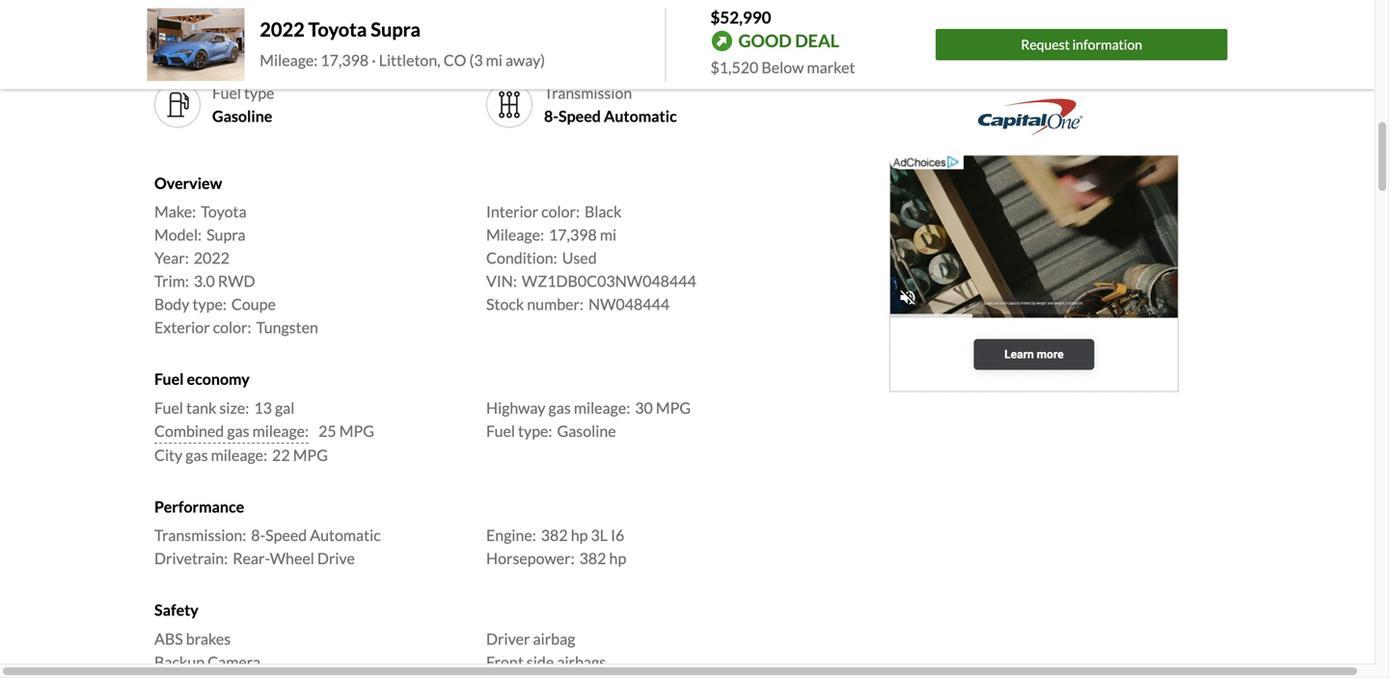 Task type: describe. For each thing, give the bounding box(es) containing it.
mpg right 25
[[339, 421, 374, 440]]

automatic for transmission 8-speed automatic
[[604, 107, 677, 125]]

make:
[[154, 202, 196, 221]]

mpg up 26
[[212, 18, 247, 37]]

fuel for fuel economy
[[154, 370, 184, 388]]

1 vertical spatial mileage:
[[252, 421, 309, 440]]

2 vertical spatial 382
[[579, 549, 606, 568]]

fuel for fuel tank size: 13 gal combined gas mileage: 25 mpg city gas mileage: 22 mpg
[[154, 398, 183, 417]]

automatic for transmission: 8-speed automatic drivetrain: rear-wheel drive
[[310, 526, 381, 545]]

mpg inside highway gas mileage: 30 mpg fuel type: gasoline
[[656, 398, 691, 417]]

drivetrain:
[[154, 549, 228, 568]]

2022 inside 2022 toyota supra mileage: 17,398 · littleton, co (3 mi away)
[[260, 18, 305, 41]]

gasoline inside fuel type gasoline
[[212, 107, 272, 125]]

fuel for fuel type gasoline
[[212, 83, 241, 102]]

driver
[[486, 629, 530, 648]]

engine:
[[486, 526, 536, 545]]

camera
[[208, 652, 260, 671]]

number:
[[527, 295, 584, 314]]

25
[[318, 421, 336, 440]]

wz1db0c03nw048444
[[522, 272, 696, 291]]

mileage: for interior
[[486, 225, 544, 244]]

fuel economy
[[154, 370, 250, 388]]

type: inside the make: toyota model: supra year: 2022 trim: 3.0 rwd body type: coupe exterior color: tungsten
[[192, 295, 227, 314]]

body
[[154, 295, 189, 314]]

trim:
[[154, 272, 189, 291]]

interior color: black mileage: 17,398 mi condition: used vin: wz1db0c03nw048444 stock number: nw048444
[[486, 202, 696, 314]]

highway
[[486, 398, 545, 417]]

pre-qualify for financing without impacting your credit score.
[[893, 41, 1175, 78]]

make: toyota model: supra year: 2022 trim: 3.0 rwd body type: coupe exterior color: tungsten
[[154, 202, 318, 337]]

0 vertical spatial i6
[[614, 41, 628, 60]]

away)
[[506, 50, 545, 69]]

qualify
[[919, 41, 959, 58]]

deal
[[795, 30, 839, 51]]

information
[[1072, 36, 1142, 53]]

0 horizontal spatial gas
[[186, 446, 208, 464]]

can
[[1078, 10, 1102, 29]]

supra inside the make: toyota model: supra year: 2022 trim: 3.0 rwd body type: coupe exterior color: tungsten
[[207, 225, 246, 244]]

$1,520 below market
[[711, 58, 855, 77]]

combined
[[154, 421, 224, 440]]

brakes
[[186, 629, 231, 648]]

13
[[254, 398, 272, 417]]

mileage: for 2022
[[260, 50, 318, 69]]

sure
[[943, 10, 973, 29]]

type
[[244, 83, 274, 102]]

driver airbag front side airbags
[[486, 629, 606, 671]]

mpg right 22
[[293, 446, 328, 464]]

request information button
[[936, 29, 1228, 60]]

drive
[[317, 549, 355, 568]]

airbags
[[557, 652, 606, 671]]

good
[[738, 30, 792, 51]]

17,398 for color:
[[549, 225, 597, 244]]

front
[[486, 652, 524, 671]]

how
[[976, 10, 1006, 29]]

tank
[[186, 398, 216, 417]]

littleton,
[[379, 50, 441, 69]]

size:
[[219, 398, 249, 417]]

vin:
[[486, 272, 517, 291]]

without
[[1038, 41, 1085, 58]]

stock
[[486, 295, 524, 314]]

city
[[154, 446, 183, 464]]

color: inside interior color: black mileage: 17,398 mi condition: used vin: wz1db0c03nw048444 stock number: nw048444
[[541, 202, 580, 221]]

performance
[[154, 497, 244, 516]]

economy
[[187, 370, 250, 388]]

used
[[562, 249, 597, 267]]

3l inside engine: 382 hp 3l i6 horsepower: 382 hp
[[591, 526, 608, 545]]

2 vertical spatial mileage:
[[211, 446, 267, 464]]

not
[[914, 10, 940, 29]]

type: inside highway gas mileage: 30 mpg fuel type: gasoline
[[518, 421, 552, 440]]

request information
[[1021, 36, 1142, 53]]

transmission 8-speed automatic
[[544, 83, 677, 125]]

22
[[272, 446, 290, 464]]

not sure how much you can afford?
[[914, 10, 1155, 29]]

0 vertical spatial hp
[[574, 41, 591, 60]]

you
[[1050, 10, 1075, 29]]

score.
[[1035, 62, 1070, 78]]

382 hp 3l i6
[[544, 41, 628, 60]]

2022 toyota supra mileage: 17,398 · littleton, co (3 mi away)
[[260, 18, 545, 69]]

impacting
[[1087, 41, 1145, 58]]

(3
[[469, 50, 483, 69]]

30
[[635, 398, 653, 417]]

toyota for supra
[[308, 18, 367, 41]]

wheel
[[270, 549, 314, 568]]

market
[[807, 58, 855, 77]]

rear-
[[233, 549, 270, 568]]

2 vertical spatial hp
[[609, 549, 626, 568]]

0 vertical spatial 382
[[544, 41, 571, 60]]

gasoline inside highway gas mileage: 30 mpg fuel type: gasoline
[[557, 421, 616, 440]]

transmission image
[[494, 89, 525, 120]]

fuel type gasoline
[[212, 83, 274, 125]]

request
[[1021, 36, 1070, 53]]

rwd
[[218, 272, 255, 291]]



Task type: locate. For each thing, give the bounding box(es) containing it.
mi down black at top
[[600, 225, 617, 244]]

type: down 3.0 at left
[[192, 295, 227, 314]]

fuel tank size: 13 gal combined gas mileage: 25 mpg city gas mileage: 22 mpg
[[154, 398, 374, 464]]

1 vertical spatial toyota
[[201, 202, 247, 221]]

color: left black at top
[[541, 202, 580, 221]]

0 horizontal spatial mi
[[486, 50, 503, 69]]

hp right horsepower:
[[609, 549, 626, 568]]

transmission:
[[154, 526, 246, 545]]

transmission: 8-speed automatic drivetrain: rear-wheel drive
[[154, 526, 381, 568]]

mpg image
[[162, 24, 193, 55]]

mileage: down interior
[[486, 225, 544, 244]]

·
[[372, 50, 376, 69]]

speed up wheel
[[265, 526, 307, 545]]

fuel inside fuel tank size: 13 gal combined gas mileage: 25 mpg city gas mileage: 22 mpg
[[154, 398, 183, 417]]

0 horizontal spatial color:
[[213, 318, 251, 337]]

color:
[[541, 202, 580, 221], [213, 318, 251, 337]]

0 horizontal spatial automatic
[[310, 526, 381, 545]]

0 vertical spatial mileage:
[[574, 398, 630, 417]]

fuel down highway
[[486, 421, 515, 440]]

2 vertical spatial gas
[[186, 446, 208, 464]]

0 vertical spatial color:
[[541, 202, 580, 221]]

0 vertical spatial automatic
[[604, 107, 677, 125]]

17,398
[[321, 50, 369, 69], [549, 225, 597, 244]]

speed for transmission:
[[265, 526, 307, 545]]

automatic down transmission
[[604, 107, 677, 125]]

1 vertical spatial speed
[[265, 526, 307, 545]]

1 horizontal spatial gas
[[227, 421, 249, 440]]

abs
[[154, 629, 183, 648]]

2022 toyota supra image
[[147, 8, 244, 81]]

backup
[[154, 652, 205, 671]]

17,398 left the ·
[[321, 50, 369, 69]]

3.0
[[194, 272, 215, 291]]

1 horizontal spatial toyota
[[308, 18, 367, 41]]

mi right the (3
[[486, 50, 503, 69]]

nw048444
[[589, 295, 670, 314]]

0 vertical spatial mi
[[486, 50, 503, 69]]

exterior
[[154, 318, 210, 337]]

1 vertical spatial gas
[[227, 421, 249, 440]]

mileage:
[[260, 50, 318, 69], [486, 225, 544, 244]]

1 vertical spatial gasoline
[[557, 421, 616, 440]]

good deal
[[738, 30, 839, 51]]

mi
[[486, 50, 503, 69], [600, 225, 617, 244]]

2022
[[260, 18, 305, 41], [194, 249, 229, 267]]

1 vertical spatial supra
[[207, 225, 246, 244]]

382 right horsepower:
[[579, 549, 606, 568]]

1 vertical spatial 2022
[[194, 249, 229, 267]]

abs brakes backup camera
[[154, 629, 260, 671]]

speed for transmission
[[559, 107, 601, 125]]

1 vertical spatial 382
[[541, 526, 568, 545]]

pre-
[[893, 41, 919, 58]]

mpg right 26
[[233, 41, 268, 60]]

mi inside 2022 toyota supra mileage: 17,398 · littleton, co (3 mi away)
[[486, 50, 503, 69]]

0 vertical spatial gas
[[548, 398, 571, 417]]

1 horizontal spatial type:
[[518, 421, 552, 440]]

1 vertical spatial i6
[[611, 526, 624, 545]]

1 horizontal spatial speed
[[559, 107, 601, 125]]

your
[[1148, 41, 1175, 58]]

gas
[[548, 398, 571, 417], [227, 421, 249, 440], [186, 446, 208, 464]]

year:
[[154, 249, 189, 267]]

0 horizontal spatial 8-
[[251, 526, 265, 545]]

26
[[212, 41, 230, 60]]

0 vertical spatial mileage:
[[260, 50, 318, 69]]

3l up transmission
[[594, 41, 611, 60]]

advertisement region
[[889, 155, 1179, 480]]

0 vertical spatial 17,398
[[321, 50, 369, 69]]

hp up transmission
[[574, 41, 591, 60]]

financing
[[982, 41, 1036, 58]]

1 vertical spatial 3l
[[591, 526, 608, 545]]

8- up rear- at the left bottom
[[251, 526, 265, 545]]

fuel inside fuel type gasoline
[[212, 83, 241, 102]]

2022 up 3.0 at left
[[194, 249, 229, 267]]

horsepower:
[[486, 549, 575, 568]]

mileage: left 22
[[211, 446, 267, 464]]

speed inside the transmission 8-speed automatic
[[559, 107, 601, 125]]

toyota inside the make: toyota model: supra year: 2022 trim: 3.0 rwd body type: coupe exterior color: tungsten
[[201, 202, 247, 221]]

gas down combined
[[186, 446, 208, 464]]

1 vertical spatial automatic
[[310, 526, 381, 545]]

mpg
[[212, 18, 247, 37], [233, 41, 268, 60], [656, 398, 691, 417], [339, 421, 374, 440], [293, 446, 328, 464]]

1 vertical spatial type:
[[518, 421, 552, 440]]

supra up rwd
[[207, 225, 246, 244]]

17,398 inside 2022 toyota supra mileage: 17,398 · littleton, co (3 mi away)
[[321, 50, 369, 69]]

model:
[[154, 225, 202, 244]]

1 horizontal spatial 17,398
[[549, 225, 597, 244]]

1 horizontal spatial color:
[[541, 202, 580, 221]]

0 vertical spatial speed
[[559, 107, 601, 125]]

0 vertical spatial supra
[[371, 18, 421, 41]]

fuel type image
[[162, 89, 193, 120]]

1 horizontal spatial automatic
[[604, 107, 677, 125]]

toyota inside 2022 toyota supra mileage: 17,398 · littleton, co (3 mi away)
[[308, 18, 367, 41]]

mpg 26 mpg
[[212, 18, 268, 60]]

382 up transmission
[[544, 41, 571, 60]]

coupe
[[231, 295, 276, 314]]

hp up horsepower:
[[571, 526, 588, 545]]

$1,520
[[711, 58, 759, 77]]

mileage: inside interior color: black mileage: 17,398 mi condition: used vin: wz1db0c03nw048444 stock number: nw048444
[[486, 225, 544, 244]]

0 horizontal spatial 17,398
[[321, 50, 369, 69]]

0 vertical spatial type:
[[192, 295, 227, 314]]

0 horizontal spatial type:
[[192, 295, 227, 314]]

mi inside interior color: black mileage: 17,398 mi condition: used vin: wz1db0c03nw048444 stock number: nw048444
[[600, 225, 617, 244]]

1 vertical spatial 8-
[[251, 526, 265, 545]]

8- for transmission:
[[251, 526, 265, 545]]

overview
[[154, 174, 222, 192]]

1 horizontal spatial mi
[[600, 225, 617, 244]]

0 horizontal spatial gasoline
[[212, 107, 272, 125]]

airbag
[[533, 629, 575, 648]]

1 vertical spatial mileage:
[[486, 225, 544, 244]]

$52,990
[[711, 7, 771, 27]]

17,398 up used
[[549, 225, 597, 244]]

interior
[[486, 202, 538, 221]]

8- for transmission
[[544, 107, 559, 125]]

automatic inside transmission: 8-speed automatic drivetrain: rear-wheel drive
[[310, 526, 381, 545]]

2022 up type
[[260, 18, 305, 41]]

transmission
[[544, 83, 632, 102]]

0 horizontal spatial supra
[[207, 225, 246, 244]]

toyota
[[308, 18, 367, 41], [201, 202, 247, 221]]

below
[[762, 58, 804, 77]]

i6 inside engine: 382 hp 3l i6 horsepower: 382 hp
[[611, 526, 624, 545]]

1 vertical spatial hp
[[571, 526, 588, 545]]

mpg right 30 on the bottom left
[[656, 398, 691, 417]]

color: inside the make: toyota model: supra year: 2022 trim: 3.0 rwd body type: coupe exterior color: tungsten
[[213, 318, 251, 337]]

gas right highway
[[548, 398, 571, 417]]

speed inside transmission: 8-speed automatic drivetrain: rear-wheel drive
[[265, 526, 307, 545]]

condition:
[[486, 249, 557, 267]]

black
[[585, 202, 622, 221]]

mileage: left 30 on the bottom left
[[574, 398, 630, 417]]

8- down transmission
[[544, 107, 559, 125]]

color: down coupe
[[213, 318, 251, 337]]

0 horizontal spatial mileage:
[[260, 50, 318, 69]]

382
[[544, 41, 571, 60], [541, 526, 568, 545], [579, 549, 606, 568]]

gasoline
[[212, 107, 272, 125], [557, 421, 616, 440]]

fuel up combined
[[154, 398, 183, 417]]

8-
[[544, 107, 559, 125], [251, 526, 265, 545]]

type: down highway
[[518, 421, 552, 440]]

2022 inside the make: toyota model: supra year: 2022 trim: 3.0 rwd body type: coupe exterior color: tungsten
[[194, 249, 229, 267]]

17,398 inside interior color: black mileage: 17,398 mi condition: used vin: wz1db0c03nw048444 stock number: nw048444
[[549, 225, 597, 244]]

0 vertical spatial gasoline
[[212, 107, 272, 125]]

for
[[962, 41, 979, 58]]

1 horizontal spatial mileage:
[[486, 225, 544, 244]]

0 horizontal spatial 2022
[[194, 249, 229, 267]]

mileage: up type
[[260, 50, 318, 69]]

type:
[[192, 295, 227, 314], [518, 421, 552, 440]]

engine: 382 hp 3l i6 horsepower: 382 hp
[[486, 526, 626, 568]]

0 vertical spatial 8-
[[544, 107, 559, 125]]

gas inside highway gas mileage: 30 mpg fuel type: gasoline
[[548, 398, 571, 417]]

mileage: inside highway gas mileage: 30 mpg fuel type: gasoline
[[574, 398, 630, 417]]

3l
[[594, 41, 611, 60], [591, 526, 608, 545]]

17,398 for toyota
[[321, 50, 369, 69]]

supra inside 2022 toyota supra mileage: 17,398 · littleton, co (3 mi away)
[[371, 18, 421, 41]]

supra up littleton,
[[371, 18, 421, 41]]

fuel inside highway gas mileage: 30 mpg fuel type: gasoline
[[486, 421, 515, 440]]

afford?
[[1105, 10, 1155, 29]]

speed
[[559, 107, 601, 125], [265, 526, 307, 545]]

3l right engine:
[[591, 526, 608, 545]]

hp
[[574, 41, 591, 60], [571, 526, 588, 545], [609, 549, 626, 568]]

1 horizontal spatial supra
[[371, 18, 421, 41]]

1 horizontal spatial gasoline
[[557, 421, 616, 440]]

1 vertical spatial color:
[[213, 318, 251, 337]]

382 up horsepower:
[[541, 526, 568, 545]]

8- inside the transmission 8-speed automatic
[[544, 107, 559, 125]]

mileage: inside 2022 toyota supra mileage: 17,398 · littleton, co (3 mi away)
[[260, 50, 318, 69]]

0 vertical spatial 2022
[[260, 18, 305, 41]]

gal
[[275, 398, 295, 417]]

mileage:
[[574, 398, 630, 417], [252, 421, 309, 440], [211, 446, 267, 464]]

fuel left type
[[212, 83, 241, 102]]

automatic inside the transmission 8-speed automatic
[[604, 107, 677, 125]]

8- inside transmission: 8-speed automatic drivetrain: rear-wheel drive
[[251, 526, 265, 545]]

2 horizontal spatial gas
[[548, 398, 571, 417]]

toyota for model:
[[201, 202, 247, 221]]

1 horizontal spatial 2022
[[260, 18, 305, 41]]

side
[[527, 652, 554, 671]]

automatic up drive
[[310, 526, 381, 545]]

speed down transmission
[[559, 107, 601, 125]]

fuel left economy
[[154, 370, 184, 388]]

1 vertical spatial 17,398
[[549, 225, 597, 244]]

tungsten
[[256, 318, 318, 337]]

0 horizontal spatial toyota
[[201, 202, 247, 221]]

1 horizontal spatial 8-
[[544, 107, 559, 125]]

gas down size:
[[227, 421, 249, 440]]

0 horizontal spatial speed
[[265, 526, 307, 545]]

1 vertical spatial mi
[[600, 225, 617, 244]]

0 vertical spatial toyota
[[308, 18, 367, 41]]

credit
[[998, 62, 1033, 78]]

highway gas mileage: 30 mpg fuel type: gasoline
[[486, 398, 691, 440]]

safety
[[154, 601, 199, 619]]

co
[[443, 50, 466, 69]]

fuel
[[212, 83, 241, 102], [154, 370, 184, 388], [154, 398, 183, 417], [486, 421, 515, 440]]

mileage: down gal
[[252, 421, 309, 440]]

0 vertical spatial 3l
[[594, 41, 611, 60]]

much
[[1009, 10, 1047, 29]]



Task type: vqa. For each thing, say whether or not it's contained in the screenshot.
The $224/Mo.*
no



